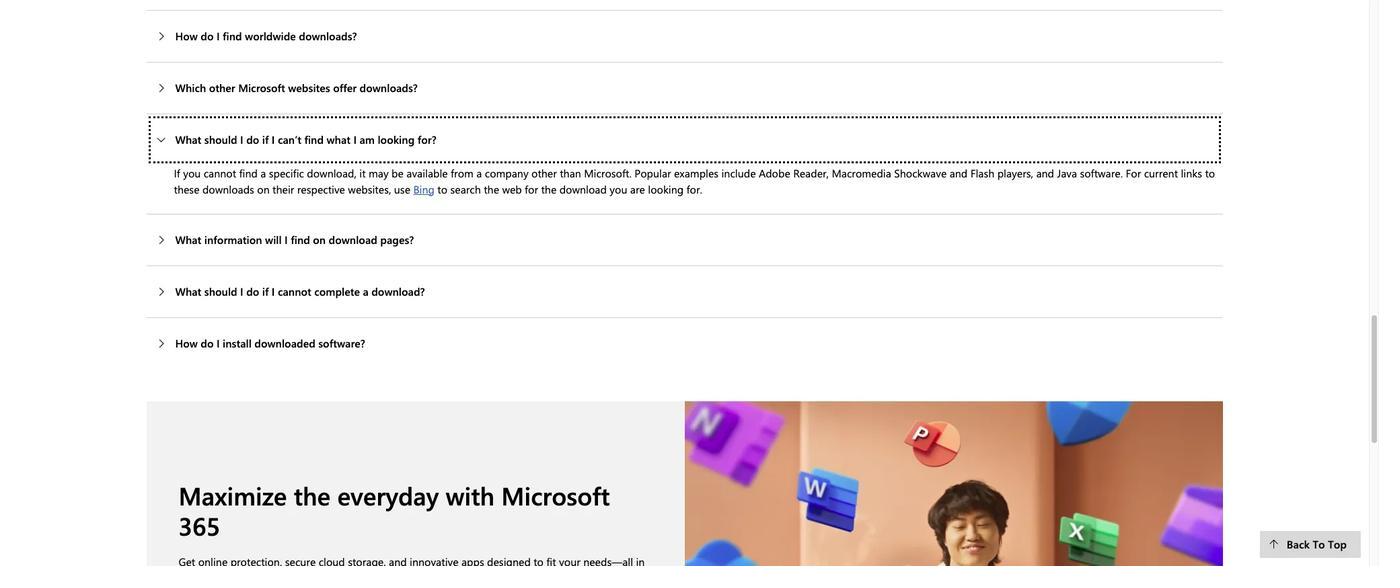 Task type: describe. For each thing, give the bounding box(es) containing it.
complete
[[314, 284, 360, 299]]

what for what should i do if i can't find what i am looking for?
[[175, 132, 201, 146]]

examples
[[674, 166, 719, 180]]

if for can't
[[262, 132, 269, 146]]

find inside dropdown button
[[291, 233, 310, 247]]

software?
[[318, 336, 365, 350]]

may
[[369, 166, 389, 180]]

do left install
[[201, 336, 214, 350]]

on inside dropdown button
[[313, 233, 326, 247]]

download inside dropdown button
[[329, 233, 377, 247]]

what should i do if i can't find what i am looking for?
[[175, 132, 437, 146]]

downloads? for how do i find worldwide downloads?
[[299, 29, 357, 43]]

back to top
[[1287, 538, 1347, 552]]

how do i find worldwide downloads?
[[175, 29, 357, 43]]

365
[[179, 509, 220, 542]]

do inside dropdown button
[[201, 29, 214, 43]]

with
[[446, 479, 495, 512]]

adobe
[[759, 166, 791, 180]]

what should i do if i cannot complete a download? button
[[146, 266, 1223, 317]]

what for what information will i find on download pages?
[[175, 233, 201, 247]]

find inside dropdown button
[[304, 132, 324, 146]]

for.
[[687, 182, 703, 196]]

to
[[1313, 538, 1325, 552]]

everyday
[[337, 479, 439, 512]]

software.
[[1080, 166, 1123, 180]]

back
[[1287, 538, 1310, 552]]

what for what should i do if i cannot complete a download?
[[175, 284, 201, 299]]

if you cannot find a specific download, it may be available from a company other than microsoft. popular examples include adobe reader, macromedia shockwave and flash players, and java software. for current links to these downloads on their respective websites, use
[[174, 166, 1215, 196]]

what should i do if i cannot complete a download?
[[175, 284, 425, 299]]

to inside if you cannot find a specific download, it may be available from a company other than microsoft. popular examples include adobe reader, macromedia shockwave and flash players, and java software. for current links to these downloads on their respective websites, use
[[1206, 166, 1215, 180]]

2 horizontal spatial a
[[477, 166, 482, 180]]

other inside if you cannot find a specific download, it may be available from a company other than microsoft. popular examples include adobe reader, macromedia shockwave and flash players, and java software. for current links to these downloads on their respective websites, use
[[532, 166, 557, 180]]

1 horizontal spatial download
[[560, 182, 607, 196]]

maximize the everyday with microsoft 365
[[179, 479, 610, 542]]

download?
[[372, 284, 425, 299]]

their
[[273, 182, 294, 196]]

download,
[[307, 166, 357, 180]]

flash
[[971, 166, 995, 180]]

how do i find worldwide downloads? button
[[146, 11, 1223, 62]]

1 and from the left
[[950, 166, 968, 180]]

websites
[[288, 81, 330, 95]]

looking inside dropdown button
[[378, 132, 415, 146]]

be
[[392, 166, 404, 180]]

use
[[394, 182, 411, 196]]

a inside dropdown button
[[363, 284, 369, 299]]

which other microsoft websites offer downloads?
[[175, 81, 418, 95]]

find inside if you cannot find a specific download, it may be available from a company other than microsoft. popular examples include adobe reader, macromedia shockwave and flash players, and java software. for current links to these downloads on their respective websites, use
[[239, 166, 258, 180]]

cannot inside if you cannot find a specific download, it may be available from a company other than microsoft. popular examples include adobe reader, macromedia shockwave and flash players, and java software. for current links to these downloads on their respective websites, use
[[204, 166, 236, 180]]

bing
[[413, 182, 435, 196]]

information
[[204, 233, 262, 247]]

web
[[502, 182, 522, 196]]

top
[[1328, 538, 1347, 552]]

0 horizontal spatial a
[[261, 166, 266, 180]]

bing to search the web for the download you are looking for.
[[413, 182, 706, 196]]

how do i install downloaded software? button
[[146, 318, 1223, 369]]

how do i install downloaded software?
[[175, 336, 365, 350]]

do left can't
[[246, 132, 259, 146]]

will
[[265, 233, 282, 247]]

java
[[1057, 166, 1077, 180]]

which other microsoft websites offer downloads? button
[[146, 62, 1223, 113]]

1 horizontal spatial the
[[484, 182, 499, 196]]

websites,
[[348, 182, 391, 196]]

the inside maximize the everyday with microsoft 365
[[294, 479, 331, 512]]

company
[[485, 166, 529, 180]]

downloads
[[202, 182, 254, 196]]

respective
[[297, 182, 345, 196]]

these
[[174, 182, 200, 196]]

maximize
[[179, 479, 287, 512]]

microsoft.
[[584, 166, 632, 180]]

other inside dropdown button
[[209, 81, 235, 95]]



Task type: vqa. For each thing, say whether or not it's contained in the screenshot.
the bottom if
yes



Task type: locate. For each thing, give the bounding box(es) containing it.
download
[[560, 182, 607, 196], [329, 233, 377, 247]]

cannot left complete
[[278, 284, 311, 299]]

find right can't
[[304, 132, 324, 146]]

0 vertical spatial downloads?
[[299, 29, 357, 43]]

to right "bing" link
[[438, 182, 448, 196]]

than
[[560, 166, 581, 180]]

1 horizontal spatial and
[[1037, 166, 1055, 180]]

available
[[407, 166, 448, 180]]

should for what should i do if i can't find what i am looking for?
[[204, 132, 237, 146]]

popular
[[635, 166, 671, 180]]

should inside dropdown button
[[204, 132, 237, 146]]

should for what should i do if i cannot complete a download?
[[204, 284, 237, 299]]

1 vertical spatial if
[[262, 284, 269, 299]]

cannot
[[204, 166, 236, 180], [278, 284, 311, 299]]

on left their
[[257, 182, 270, 196]]

how for how do i install downloaded software?
[[175, 336, 198, 350]]

0 vertical spatial should
[[204, 132, 237, 146]]

2 horizontal spatial the
[[541, 182, 557, 196]]

include
[[722, 166, 756, 180]]

can't
[[278, 132, 302, 146]]

1 vertical spatial looking
[[648, 182, 684, 196]]

a young woman works on a surface laptop while microsoft 365 app icons whirl around her head. image
[[685, 402, 1223, 567]]

if inside dropdown button
[[262, 284, 269, 299]]

2 and from the left
[[1037, 166, 1055, 180]]

i inside dropdown button
[[217, 29, 220, 43]]

do
[[201, 29, 214, 43], [246, 132, 259, 146], [246, 284, 259, 299], [201, 336, 214, 350]]

for
[[525, 182, 538, 196]]

1 vertical spatial downloads?
[[360, 81, 418, 95]]

0 vertical spatial to
[[1206, 166, 1215, 180]]

0 vertical spatial on
[[257, 182, 270, 196]]

for
[[1126, 166, 1142, 180]]

0 horizontal spatial downloads?
[[299, 29, 357, 43]]

how
[[175, 29, 198, 43], [175, 336, 198, 350]]

1 vertical spatial microsoft
[[502, 479, 610, 512]]

should down information
[[204, 284, 237, 299]]

1 vertical spatial you
[[610, 182, 627, 196]]

1 vertical spatial how
[[175, 336, 198, 350]]

install
[[223, 336, 252, 350]]

0 horizontal spatial the
[[294, 479, 331, 512]]

downloads? up offer
[[299, 29, 357, 43]]

how left install
[[175, 336, 198, 350]]

on inside if you cannot find a specific download, it may be available from a company other than microsoft. popular examples include adobe reader, macromedia shockwave and flash players, and java software. for current links to these downloads on their respective websites, use
[[257, 182, 270, 196]]

back to top link
[[1261, 532, 1361, 559]]

if inside dropdown button
[[262, 132, 269, 146]]

3 what from the top
[[175, 284, 201, 299]]

it
[[360, 166, 366, 180]]

downloads? inside how do i find worldwide downloads? dropdown button
[[299, 29, 357, 43]]

0 vertical spatial looking
[[378, 132, 415, 146]]

cannot inside dropdown button
[[278, 284, 311, 299]]

downloads?
[[299, 29, 357, 43], [360, 81, 418, 95]]

0 vertical spatial microsoft
[[238, 81, 285, 95]]

find up downloads
[[239, 166, 258, 180]]

and left java
[[1037, 166, 1055, 180]]

players,
[[998, 166, 1034, 180]]

what
[[327, 132, 351, 146]]

to
[[1206, 166, 1215, 180], [438, 182, 448, 196]]

1 horizontal spatial to
[[1206, 166, 1215, 180]]

other up for
[[532, 166, 557, 180]]

1 vertical spatial to
[[438, 182, 448, 196]]

2 how from the top
[[175, 336, 198, 350]]

pages?
[[380, 233, 414, 247]]

other right which
[[209, 81, 235, 95]]

1 horizontal spatial microsoft
[[502, 479, 610, 512]]

0 horizontal spatial you
[[183, 166, 201, 180]]

looking down popular
[[648, 182, 684, 196]]

microsoft inside maximize the everyday with microsoft 365
[[502, 479, 610, 512]]

downloaded
[[255, 336, 315, 350]]

you left are
[[610, 182, 627, 196]]

do up which
[[201, 29, 214, 43]]

what inside dropdown button
[[175, 132, 201, 146]]

do inside dropdown button
[[246, 284, 259, 299]]

2 what from the top
[[175, 233, 201, 247]]

2 if from the top
[[262, 284, 269, 299]]

should up downloads
[[204, 132, 237, 146]]

shockwave
[[895, 166, 947, 180]]

if
[[262, 132, 269, 146], [262, 284, 269, 299]]

and left flash at the top right of the page
[[950, 166, 968, 180]]

1 how from the top
[[175, 29, 198, 43]]

how inside dropdown button
[[175, 336, 198, 350]]

1 horizontal spatial a
[[363, 284, 369, 299]]

macromedia
[[832, 166, 892, 180]]

how up which
[[175, 29, 198, 43]]

1 horizontal spatial you
[[610, 182, 627, 196]]

1 horizontal spatial other
[[532, 166, 557, 180]]

which
[[175, 81, 206, 95]]

0 horizontal spatial download
[[329, 233, 377, 247]]

1 horizontal spatial cannot
[[278, 284, 311, 299]]

1 if from the top
[[262, 132, 269, 146]]

am
[[360, 132, 375, 146]]

specific
[[269, 166, 304, 180]]

download left pages?
[[329, 233, 377, 247]]

find
[[223, 29, 242, 43], [304, 132, 324, 146], [239, 166, 258, 180], [291, 233, 310, 247]]

i
[[217, 29, 220, 43], [240, 132, 243, 146], [272, 132, 275, 146], [354, 132, 357, 146], [285, 233, 288, 247], [240, 284, 243, 299], [272, 284, 275, 299], [217, 336, 220, 350]]

bing link
[[413, 182, 435, 196]]

0 horizontal spatial looking
[[378, 132, 415, 146]]

if for cannot
[[262, 284, 269, 299]]

if
[[174, 166, 180, 180]]

on right will
[[313, 233, 326, 247]]

you inside if you cannot find a specific download, it may be available from a company other than microsoft. popular examples include adobe reader, macromedia shockwave and flash players, and java software. for current links to these downloads on their respective websites, use
[[183, 166, 201, 180]]

microsoft
[[238, 81, 285, 95], [502, 479, 610, 512]]

1 vertical spatial cannot
[[278, 284, 311, 299]]

0 horizontal spatial cannot
[[204, 166, 236, 180]]

the
[[484, 182, 499, 196], [541, 182, 557, 196], [294, 479, 331, 512]]

what information will i find on download pages? button
[[146, 214, 1223, 266]]

search
[[451, 182, 481, 196]]

downloads? inside which other microsoft websites offer downloads? dropdown button
[[360, 81, 418, 95]]

0 horizontal spatial on
[[257, 182, 270, 196]]

1 vertical spatial should
[[204, 284, 237, 299]]

should inside dropdown button
[[204, 284, 237, 299]]

what
[[175, 132, 201, 146], [175, 233, 201, 247], [175, 284, 201, 299]]

1 should from the top
[[204, 132, 237, 146]]

0 horizontal spatial and
[[950, 166, 968, 180]]

downloads? for which other microsoft websites offer downloads?
[[360, 81, 418, 95]]

a right complete
[[363, 284, 369, 299]]

how inside dropdown button
[[175, 29, 198, 43]]

a
[[261, 166, 266, 180], [477, 166, 482, 180], [363, 284, 369, 299]]

2 should from the top
[[204, 284, 237, 299]]

what information will i find on download pages?
[[175, 233, 414, 247]]

should
[[204, 132, 237, 146], [204, 284, 237, 299]]

1 horizontal spatial on
[[313, 233, 326, 247]]

0 vertical spatial how
[[175, 29, 198, 43]]

0 vertical spatial if
[[262, 132, 269, 146]]

1 what from the top
[[175, 132, 201, 146]]

you right if
[[183, 166, 201, 180]]

how for how do i find worldwide downloads?
[[175, 29, 198, 43]]

looking
[[378, 132, 415, 146], [648, 182, 684, 196]]

a right from
[[477, 166, 482, 180]]

download down than
[[560, 182, 607, 196]]

for?
[[418, 132, 437, 146]]

0 horizontal spatial microsoft
[[238, 81, 285, 95]]

links
[[1181, 166, 1203, 180]]

find inside dropdown button
[[223, 29, 242, 43]]

reader,
[[794, 166, 829, 180]]

if up how do i install downloaded software? at bottom
[[262, 284, 269, 299]]

0 horizontal spatial to
[[438, 182, 448, 196]]

looking right am
[[378, 132, 415, 146]]

0 horizontal spatial other
[[209, 81, 235, 95]]

do up install
[[246, 284, 259, 299]]

1 vertical spatial what
[[175, 233, 201, 247]]

1 horizontal spatial looking
[[648, 182, 684, 196]]

microsoft inside dropdown button
[[238, 81, 285, 95]]

to right links
[[1206, 166, 1215, 180]]

1 vertical spatial download
[[329, 233, 377, 247]]

1 horizontal spatial downloads?
[[360, 81, 418, 95]]

offer
[[333, 81, 357, 95]]

0 vertical spatial cannot
[[204, 166, 236, 180]]

from
[[451, 166, 474, 180]]

are
[[630, 182, 645, 196]]

you
[[183, 166, 201, 180], [610, 182, 627, 196]]

a left specific
[[261, 166, 266, 180]]

0 vertical spatial download
[[560, 182, 607, 196]]

find right will
[[291, 233, 310, 247]]

worldwide
[[245, 29, 296, 43]]

find left the "worldwide"
[[223, 29, 242, 43]]

on
[[257, 182, 270, 196], [313, 233, 326, 247]]

0 vertical spatial you
[[183, 166, 201, 180]]

0 vertical spatial what
[[175, 132, 201, 146]]

0 vertical spatial other
[[209, 81, 235, 95]]

2 vertical spatial what
[[175, 284, 201, 299]]

cannot up downloads
[[204, 166, 236, 180]]

current
[[1144, 166, 1178, 180]]

if left can't
[[262, 132, 269, 146]]

other
[[209, 81, 235, 95], [532, 166, 557, 180]]

what should i do if i can't find what i am looking for? button
[[146, 114, 1223, 165]]

downloads? right offer
[[360, 81, 418, 95]]

1 vertical spatial other
[[532, 166, 557, 180]]

1 vertical spatial on
[[313, 233, 326, 247]]

and
[[950, 166, 968, 180], [1037, 166, 1055, 180]]



